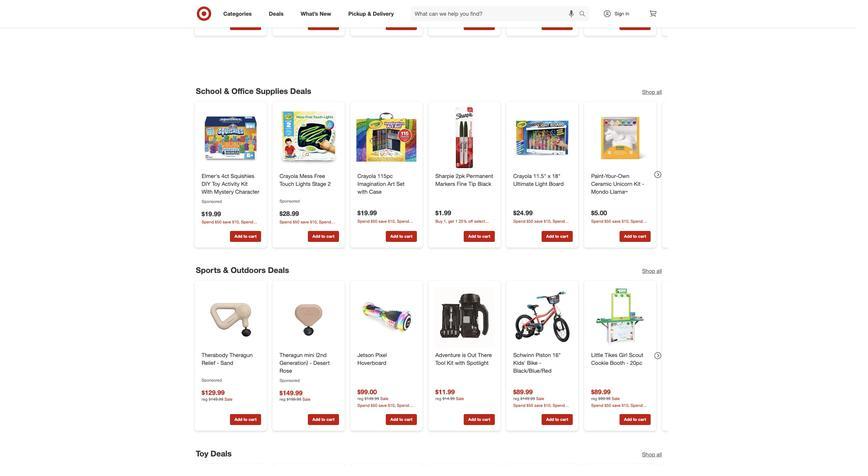 Task type: locate. For each thing, give the bounding box(es) containing it.
$50 inside the $24.99 spend $50 save $10, spend $100 save $25 on select toys
[[527, 219, 533, 224]]

$89.99 for schwinn piston 16" kids' bike - black/blue/red
[[513, 388, 533, 396]]

what's new link
[[295, 6, 340, 21]]

reg inside $89.99 reg $99.99 sale spend $50 save $10, spend $100 save $25 on select toys
[[591, 396, 597, 401]]

tikes
[[605, 352, 617, 359]]

reg for schwinn piston 16" kids' bike - black/blue/red
[[513, 396, 519, 401]]

$1.99
[[435, 209, 451, 217]]

scout
[[629, 352, 643, 359]]

crayola inside crayola 11.5" x 18" ultimate light board
[[513, 173, 532, 179]]

add for theragun mini (2nd generation) - desert rose
[[312, 417, 320, 422]]

11.5"
[[533, 173, 546, 179]]

$1.99 buy 1, get 1 25% off select sharpie items
[[435, 209, 485, 230]]

to for therabody theragun relief - sand
[[243, 417, 247, 422]]

squishies
[[231, 173, 254, 179]]

2 vertical spatial shop
[[642, 451, 655, 458]]

jetson pixel hoverboard image
[[356, 287, 417, 347], [356, 287, 417, 347]]

add for crayola 11.5" x 18" ultimate light board
[[546, 234, 554, 239]]

$19.99 spend $50 save $10, spend $100 save $25 on select toys down case
[[357, 209, 410, 230]]

sharpie
[[435, 173, 454, 179], [435, 224, 449, 230]]

$100 inside $5.00 spend $50 save $10, spend $100 save $25 on select toys
[[591, 225, 600, 230]]

$10, inside the $24.99 spend $50 save $10, spend $100 save $25 on select toys
[[544, 219, 552, 224]]

off
[[468, 219, 473, 224]]

kit right unicorn on the right
[[634, 180, 641, 187]]

cart for crayola 115pc imagination art set with case
[[404, 234, 412, 239]]

select inside the $24.99 spend $50 save $10, spend $100 save $25 on select toys
[[546, 224, 557, 230]]

- left the 20pc
[[626, 360, 629, 366]]

$100 inside $28.99 spend $50 save $10, spend $100 save $25 on select toys
[[279, 225, 288, 230]]

elmer's 4ct squishies diy toy activity kit with mystery character image
[[200, 107, 261, 168], [200, 107, 261, 168]]

schwinn piston 16" kids' bike - black/blue/red image
[[512, 287, 573, 347], [512, 287, 573, 347]]

all for deals
[[657, 268, 662, 275]]

18"
[[552, 173, 561, 179]]

kit inside paint-your-own ceramic unicorn kit - mondo llama™
[[634, 180, 641, 187]]

add to cart for therabody theragun relief - sand
[[234, 417, 256, 422]]

0 vertical spatial shop all link
[[642, 88, 662, 96]]

piston
[[536, 352, 551, 359]]

with inside crayola 115pc imagination art set with case
[[357, 188, 368, 195]]

theragun up sand
[[229, 352, 253, 359]]

on inside $5.00 spend $50 save $10, spend $100 save $25 on select toys
[[618, 225, 623, 230]]

shop for deals
[[642, 268, 655, 275]]

1 vertical spatial shop all
[[642, 268, 662, 275]]

-
[[642, 180, 644, 187], [217, 360, 219, 366], [310, 360, 312, 366], [539, 360, 541, 366], [626, 360, 629, 366]]

save
[[534, 219, 543, 224], [378, 219, 387, 224], [612, 219, 621, 224], [300, 219, 309, 224], [223, 220, 231, 225], [523, 224, 532, 230], [367, 225, 376, 230], [601, 225, 610, 230], [289, 225, 298, 230], [212, 225, 220, 231], [378, 403, 387, 408], [612, 403, 621, 408], [534, 403, 543, 408], [367, 409, 376, 414], [601, 409, 610, 414], [523, 409, 532, 414]]

0 horizontal spatial with
[[357, 188, 368, 195]]

cart for sharpie 2pk permanent markers fine tip black
[[482, 234, 490, 239]]

$28.99 spend $50 save $10, spend $100 save $25 on select toys
[[279, 210, 332, 230]]

$149.99 up $199.99
[[279, 389, 303, 397]]

shop all link for supplies
[[642, 88, 662, 96]]

jetson
[[357, 352, 374, 359]]

$50 inside $28.99 spend $50 save $10, spend $100 save $25 on select toys
[[293, 219, 299, 224]]

1 vertical spatial shop all link
[[642, 267, 662, 275]]

$89.99
[[591, 388, 611, 396], [513, 388, 533, 396]]

select inside $89.99 reg $149.99 sale spend $50 save $10, spend $100 save $25 on select toys
[[546, 409, 557, 414]]

all for supplies
[[657, 89, 662, 95]]

sale inside $11.99 reg $14.99 sale
[[456, 396, 464, 401]]

on inside $28.99 spend $50 save $10, spend $100 save $25 on select toys
[[307, 225, 311, 230]]

reg down black/blue/red
[[513, 396, 519, 401]]

1 vertical spatial &
[[224, 86, 229, 96]]

desert
[[313, 360, 330, 366]]

$19.99 down with
[[202, 210, 221, 218]]

therabody theragun relief - sand
[[202, 352, 253, 366]]

food,
[[397, 7, 406, 12], [475, 7, 484, 12], [553, 7, 562, 12], [631, 7, 640, 12], [241, 8, 250, 13], [319, 8, 328, 13]]

$129.99 reg $149.99 sale
[[202, 389, 232, 402]]

on
[[384, 7, 389, 12], [462, 7, 467, 12], [540, 7, 544, 12], [618, 7, 622, 12], [228, 8, 233, 13], [306, 8, 311, 13], [541, 224, 545, 230], [385, 225, 389, 230], [618, 225, 623, 230], [307, 225, 311, 230], [229, 225, 233, 231], [385, 409, 389, 414], [618, 409, 623, 414], [541, 409, 545, 414]]

crayola inside crayola 115pc imagination art set with case
[[357, 173, 376, 179]]

0 vertical spatial sharpie
[[435, 173, 454, 179]]

reg inside $11.99 reg $14.99 sale
[[435, 396, 441, 401]]

1 horizontal spatial $19.99
[[357, 209, 377, 217]]

sale for schwinn piston 16" kids' bike - black/blue/red
[[536, 396, 544, 401]]

& right pickup
[[368, 10, 371, 17]]

paint-your-own ceramic unicorn kit - mondo llama™ image
[[590, 107, 651, 168], [590, 107, 651, 168]]

0 vertical spatial with
[[357, 188, 368, 195]]

add to cart for jetson pixel hoverboard
[[390, 417, 412, 422]]

sale inside $99.00 reg $149.99 sale spend $50 save $10, spend $100 save $25 on select toys
[[380, 396, 388, 401]]

add to cart for crayola mess free touch lights stage 2
[[312, 234, 334, 239]]

unicorn
[[613, 180, 632, 187]]

- inside the little tikes girl scout cookie booth - 20pc
[[626, 360, 629, 366]]

office
[[231, 86, 254, 96]]

there
[[478, 352, 492, 359]]

0 horizontal spatial kit
[[241, 180, 248, 187]]

& for outdoors
[[223, 265, 228, 275]]

3 shop all link from the top
[[642, 451, 662, 459]]

reg down $129.99
[[202, 397, 208, 402]]

3 all from the top
[[657, 451, 662, 458]]

crayola up touch
[[279, 173, 298, 179]]

sponsored down with
[[202, 199, 222, 204]]

- inside paint-your-own ceramic unicorn kit - mondo llama™
[[642, 180, 644, 187]]

cart for crayola mess free touch lights stage 2
[[326, 234, 334, 239]]

kit
[[241, 180, 248, 187], [634, 180, 641, 187], [447, 360, 453, 366]]

add for schwinn piston 16" kids' bike - black/blue/red
[[546, 417, 554, 422]]

hoverboard
[[357, 360, 386, 366]]

add to cart for theragun mini (2nd generation) - desert rose
[[312, 417, 334, 422]]

cart for theragun mini (2nd generation) - desert rose
[[326, 417, 334, 422]]

add to cart for crayola 11.5" x 18" ultimate light board
[[546, 234, 568, 239]]

$10, inside $99.00 reg $149.99 sale spend $50 save $10, spend $100 save $25 on select toys
[[388, 403, 396, 408]]

1 theragun from the left
[[229, 352, 253, 359]]

0 horizontal spatial crayola
[[279, 173, 298, 179]]

sharpie down 1,
[[435, 224, 449, 230]]

cart for jetson pixel hoverboard
[[404, 417, 412, 422]]

sharpie 2pk permanent markers fine tip black image
[[434, 107, 495, 168], [434, 107, 495, 168]]

toys
[[558, 224, 566, 230], [403, 225, 410, 230], [636, 225, 644, 230], [325, 225, 332, 230], [247, 225, 254, 231], [403, 409, 410, 414], [636, 409, 644, 414], [558, 409, 566, 414]]

sign
[[615, 11, 624, 16]]

crayola 115pc imagination art set with case link
[[357, 172, 416, 196]]

to for sharpie 2pk permanent markers fine tip black
[[477, 234, 481, 239]]

girl
[[619, 352, 627, 359]]

1 horizontal spatial with
[[455, 360, 465, 366]]

2 shop all link from the top
[[642, 267, 662, 275]]

1 shop all from the top
[[642, 89, 662, 95]]

- inside schwinn piston 16" kids' bike - black/blue/red
[[539, 360, 541, 366]]

20%
[[374, 7, 383, 12], [452, 7, 461, 12], [530, 7, 539, 12], [608, 7, 617, 12], [218, 8, 227, 13], [296, 8, 305, 13]]

$14.99
[[442, 396, 455, 401]]

own
[[618, 173, 629, 179]]

sponsored
[[279, 199, 300, 204], [202, 199, 222, 204], [202, 378, 222, 383], [279, 378, 300, 383]]

0 vertical spatial all
[[657, 89, 662, 95]]

$149.99 down $99.00
[[365, 396, 379, 401]]

2 crayola from the left
[[357, 173, 376, 179]]

pickup & delivery
[[348, 10, 394, 17]]

diy
[[202, 180, 210, 187]]

reg down $11.99
[[435, 396, 441, 401]]

1 horizontal spatial $19.99 spend $50 save $10, spend $100 save $25 on select toys
[[357, 209, 410, 230]]

$19.99 spend $50 save $10, spend $100 save $25 on select toys down mystery
[[202, 210, 254, 231]]

$149.99 for $99.00
[[365, 396, 379, 401]]

add to cart button for schwinn piston 16" kids' bike - black/blue/red
[[542, 414, 573, 425]]

toys inside $99.00 reg $149.99 sale spend $50 save $10, spend $100 save $25 on select toys
[[403, 409, 410, 414]]

$149.99 inside $89.99 reg $149.99 sale spend $50 save $10, spend $100 save $25 on select toys
[[520, 396, 535, 401]]

add for elmer's 4ct squishies diy toy activity kit with mystery character
[[234, 234, 242, 239]]

theragun up generation)
[[279, 352, 303, 359]]

markers
[[435, 180, 455, 187]]

$149.99 down black/blue/red
[[520, 396, 535, 401]]

pixel
[[375, 352, 387, 359]]

sale
[[380, 396, 388, 401], [456, 396, 464, 401], [612, 396, 620, 401], [536, 396, 544, 401], [224, 397, 232, 402], [302, 397, 310, 402]]

- down therabody
[[217, 360, 219, 366]]

supplies
[[256, 86, 288, 96]]

- right bike
[[539, 360, 541, 366]]

2 horizontal spatial kit
[[634, 180, 641, 187]]

- right unicorn on the right
[[642, 180, 644, 187]]

sponsored up $28.99
[[279, 199, 300, 204]]

select inside $99.00 reg $149.99 sale spend $50 save $10, spend $100 save $25 on select toys
[[390, 409, 401, 414]]

schwinn piston 16" kids' bike - black/blue/red
[[513, 352, 561, 374]]

kit down adventure
[[447, 360, 453, 366]]

elmer's
[[202, 173, 220, 179]]

2 shop all from the top
[[642, 268, 662, 275]]

toys inside $89.99 reg $99.99 sale spend $50 save $10, spend $100 save $25 on select toys
[[636, 409, 644, 414]]

0 horizontal spatial toy
[[196, 449, 208, 459]]

$50
[[527, 219, 533, 224], [371, 219, 377, 224], [605, 219, 611, 224], [293, 219, 299, 224], [215, 220, 221, 225], [371, 403, 377, 408], [605, 403, 611, 408], [527, 403, 533, 408]]

theragun mini (2nd generation) - desert rose image
[[278, 287, 339, 347], [278, 287, 339, 347]]

crayola mess free touch lights stage 2 image
[[278, 107, 339, 168], [278, 107, 339, 168]]

3 crayola from the left
[[513, 173, 532, 179]]

add to cart for sharpie 2pk permanent markers fine tip black
[[468, 234, 490, 239]]

paint-
[[591, 173, 605, 179]]

crayola up imagination
[[357, 173, 376, 179]]

toy
[[212, 180, 220, 187], [196, 449, 208, 459]]

reg for adventure is out there tool kit with spotlight
[[435, 396, 441, 401]]

0 vertical spatial shop
[[642, 89, 655, 95]]

$50 inside $5.00 spend $50 save $10, spend $100 save $25 on select toys
[[605, 219, 611, 224]]

sponsored down rose in the left bottom of the page
[[279, 378, 300, 383]]

& left "office"
[[224, 86, 229, 96]]

sale for adventure is out there tool kit with spotlight
[[456, 396, 464, 401]]

$149.99 down $129.99
[[209, 397, 223, 402]]

to for paint-your-own ceramic unicorn kit - mondo llama™
[[633, 234, 637, 239]]

with down is on the bottom of page
[[455, 360, 465, 366]]

0 vertical spatial shop all
[[642, 89, 662, 95]]

therabody theragun relief - sand image
[[200, 287, 261, 347], [200, 287, 261, 347]]

2 theragun from the left
[[279, 352, 303, 359]]

kit down squishies
[[241, 180, 248, 187]]

1 crayola from the left
[[279, 173, 298, 179]]

on inside the $24.99 spend $50 save $10, spend $100 save $25 on select toys
[[541, 224, 545, 230]]

toys inside the $24.99 spend $50 save $10, spend $100 save $25 on select toys
[[558, 224, 566, 230]]

$50 inside $89.99 reg $99.99 sale spend $50 save $10, spend $100 save $25 on select toys
[[605, 403, 611, 408]]

- inside theragun mini (2nd generation) - desert rose
[[310, 360, 312, 366]]

reg left $199.99
[[279, 397, 285, 402]]

mess
[[299, 173, 313, 179]]

$149.99
[[279, 389, 303, 397], [365, 396, 379, 401], [520, 396, 535, 401], [209, 397, 223, 402]]

reg inside $99.00 reg $149.99 sale spend $50 save $10, spend $100 save $25 on select toys
[[357, 396, 363, 401]]

1 horizontal spatial theragun
[[279, 352, 303, 359]]

sale inside $129.99 reg $149.99 sale
[[224, 397, 232, 402]]

2 horizontal spatial crayola
[[513, 173, 532, 179]]

$89.99 for little tikes girl scout cookie booth - 20pc
[[591, 388, 611, 396]]

cart for paint-your-own ceramic unicorn kit - mondo llama™
[[638, 234, 646, 239]]

little tikes girl scout cookie booth - 20pc image
[[590, 287, 651, 347], [590, 287, 651, 347]]

and
[[369, 13, 376, 18], [447, 13, 454, 18], [525, 13, 532, 18], [603, 13, 610, 18], [213, 14, 220, 19], [291, 14, 298, 19]]

$149.99 for $89.99
[[520, 396, 535, 401]]

1 horizontal spatial kit
[[447, 360, 453, 366]]

add for therabody theragun relief - sand
[[234, 417, 242, 422]]

reg down $99.00
[[357, 396, 363, 401]]

- inside the therabody theragun relief - sand
[[217, 360, 219, 366]]

2 vertical spatial shop all
[[642, 451, 662, 458]]

cart for therabody theragun relief - sand
[[248, 417, 256, 422]]

reg inside $89.99 reg $149.99 sale spend $50 save $10, spend $100 save $25 on select toys
[[513, 396, 519, 401]]

select
[[474, 219, 485, 224], [546, 224, 557, 230], [390, 225, 401, 230], [624, 225, 635, 230], [312, 225, 323, 230], [235, 225, 246, 231], [390, 409, 401, 414], [624, 409, 635, 414], [546, 409, 557, 414]]

add to cart button
[[386, 19, 417, 30], [230, 231, 261, 242], [308, 231, 339, 242], [386, 231, 417, 242], [464, 231, 495, 242], [542, 231, 573, 242], [620, 231, 651, 242], [230, 414, 261, 425], [308, 414, 339, 425], [386, 414, 417, 425], [464, 414, 495, 425], [542, 414, 573, 425], [620, 414, 651, 425]]

0 horizontal spatial $19.99
[[202, 210, 221, 218]]

spend
[[513, 219, 525, 224], [553, 219, 565, 224], [357, 219, 370, 224], [397, 219, 409, 224], [591, 219, 603, 224], [631, 219, 643, 224], [279, 219, 292, 224], [319, 219, 331, 224], [202, 220, 214, 225], [241, 220, 253, 225], [357, 403, 370, 408], [397, 403, 409, 408], [591, 403, 603, 408], [631, 403, 643, 408], [513, 403, 525, 408], [553, 403, 565, 408]]

2 all from the top
[[657, 268, 662, 275]]

1 horizontal spatial $89.99
[[591, 388, 611, 396]]

$5.00
[[591, 209, 607, 217]]

adventure
[[435, 352, 460, 359]]

add to cart button for crayola 11.5" x 18" ultimate light board
[[542, 231, 573, 242]]

0 horizontal spatial theragun
[[229, 352, 253, 359]]

1 sharpie from the top
[[435, 173, 454, 179]]

reg left $99.99
[[591, 396, 597, 401]]

select inside $89.99 reg $99.99 sale spend $50 save $10, spend $100 save $25 on select toys
[[624, 409, 635, 414]]

reg for little tikes girl scout cookie booth - 20pc
[[591, 396, 597, 401]]

crayola 115pc imagination art set with case image
[[356, 107, 417, 168], [356, 107, 417, 168]]

shop
[[642, 89, 655, 95], [642, 268, 655, 275], [642, 451, 655, 458]]

adventure is out there tool kit with spotlight image
[[434, 287, 495, 347], [434, 287, 495, 347]]

sponsored for $149.99
[[279, 378, 300, 383]]

$149.99 inside $99.00 reg $149.99 sale spend $50 save $10, spend $100 save $25 on select toys
[[365, 396, 379, 401]]

mystery
[[214, 188, 234, 195]]

1 shop all link from the top
[[642, 88, 662, 96]]

& right sports at left bottom
[[223, 265, 228, 275]]

sponsored up $129.99
[[202, 378, 222, 383]]

$149.99 inside $129.99 reg $149.99 sale
[[209, 397, 223, 402]]

toys inside $28.99 spend $50 save $10, spend $100 save $25 on select toys
[[325, 225, 332, 230]]

$89.99 inside $89.99 reg $149.99 sale spend $50 save $10, spend $100 save $25 on select toys
[[513, 388, 533, 396]]

$100 inside $89.99 reg $99.99 sale spend $50 save $10, spend $100 save $25 on select toys
[[591, 409, 600, 414]]

shop all for deals
[[642, 268, 662, 275]]

16"
[[552, 352, 561, 359]]

$100 inside $89.99 reg $149.99 sale spend $50 save $10, spend $100 save $25 on select toys
[[513, 409, 522, 414]]

- down mini
[[310, 360, 312, 366]]

2 vertical spatial shop all link
[[642, 451, 662, 459]]

rose
[[279, 367, 292, 374]]

add to cart button for therabody theragun relief - sand
[[230, 414, 261, 425]]

sale inside $89.99 reg $99.99 sale spend $50 save $10, spend $100 save $25 on select toys
[[612, 396, 620, 401]]

sharpie up markers
[[435, 173, 454, 179]]

1 horizontal spatial crayola
[[357, 173, 376, 179]]

crayola up the ultimate
[[513, 173, 532, 179]]

shop for supplies
[[642, 89, 655, 95]]

theragun
[[229, 352, 253, 359], [279, 352, 303, 359]]

crayola 11.5" x 18" ultimate light board image
[[512, 107, 573, 168], [512, 107, 573, 168]]

$19.99 spend $50 save $10, spend $100 save $25 on select toys
[[357, 209, 410, 230], [202, 210, 254, 231]]

tip
[[468, 180, 476, 187]]

1 shop from the top
[[642, 89, 655, 95]]

0 horizontal spatial $89.99
[[513, 388, 533, 396]]

sale inside $89.99 reg $149.99 sale spend $50 save $10, spend $100 save $25 on select toys
[[536, 396, 544, 401]]

1 horizontal spatial toy
[[212, 180, 220, 187]]

2 sharpie from the top
[[435, 224, 449, 230]]

to for schwinn piston 16" kids' bike - black/blue/red
[[555, 417, 559, 422]]

pickup
[[348, 10, 366, 17]]

2 vertical spatial all
[[657, 451, 662, 458]]

sign in
[[615, 11, 629, 16]]

elmer's 4ct squishies diy toy activity kit with mystery character link
[[202, 172, 260, 196]]

litter
[[377, 13, 385, 18], [455, 13, 463, 18], [533, 13, 541, 18], [611, 13, 619, 18], [221, 14, 229, 19], [299, 14, 307, 19]]

paint-your-own ceramic unicorn kit - mondo llama™ link
[[591, 172, 649, 196]]

add to cart button for theragun mini (2nd generation) - desert rose
[[308, 414, 339, 425]]

sale for little tikes girl scout cookie booth - 20pc
[[612, 396, 620, 401]]

$50 inside $89.99 reg $149.99 sale spend $50 save $10, spend $100 save $25 on select toys
[[527, 403, 533, 408]]

add to cart button for crayola 115pc imagination art set with case
[[386, 231, 417, 242]]

1 vertical spatial with
[[455, 360, 465, 366]]

crayola inside crayola mess free touch lights stage 2
[[279, 173, 298, 179]]

$89.99 inside $89.99 reg $99.99 sale spend $50 save $10, spend $100 save $25 on select toys
[[591, 388, 611, 396]]

kit inside the adventure is out there tool kit with spotlight
[[447, 360, 453, 366]]

select inside $1.99 buy 1, get 1 25% off select sharpie items
[[474, 219, 485, 224]]

sign in link
[[597, 6, 640, 21]]

3 shop from the top
[[642, 451, 655, 458]]

crayola for $24.99
[[513, 173, 532, 179]]

add to cart for elmer's 4ct squishies diy toy activity kit with mystery character
[[234, 234, 256, 239]]

0 vertical spatial &
[[368, 10, 371, 17]]

0 horizontal spatial $19.99 spend $50 save $10, spend $100 save $25 on select toys
[[202, 210, 254, 231]]

sand
[[220, 360, 233, 366]]

$89.99 down black/blue/red
[[513, 388, 533, 396]]

$19.99 down case
[[357, 209, 377, 217]]

1 vertical spatial sharpie
[[435, 224, 449, 230]]

with down imagination
[[357, 188, 368, 195]]

$89.99 up $99.99
[[591, 388, 611, 396]]

add for paint-your-own ceramic unicorn kit - mondo llama™
[[624, 234, 632, 239]]

cart for little tikes girl scout cookie booth - 20pc
[[638, 417, 646, 422]]

$25 inside $5.00 spend $50 save $10, spend $100 save $25 on select toys
[[611, 225, 617, 230]]

$10, inside $89.99 reg $149.99 sale spend $50 save $10, spend $100 save $25 on select toys
[[544, 403, 552, 408]]

$28.99
[[279, 210, 299, 217]]

2 shop from the top
[[642, 268, 655, 275]]

stage
[[312, 180, 326, 187]]

0 vertical spatial toy
[[212, 180, 220, 187]]

1 vertical spatial shop
[[642, 268, 655, 275]]

1 all from the top
[[657, 89, 662, 95]]

kit for $5.00
[[634, 180, 641, 187]]

adventure is out there tool kit with spotlight link
[[435, 351, 493, 367]]

tool
[[435, 360, 445, 366]]

outdoors
[[231, 265, 266, 275]]

with inside the adventure is out there tool kit with spotlight
[[455, 360, 465, 366]]

2 vertical spatial &
[[223, 265, 228, 275]]

1 vertical spatial all
[[657, 268, 662, 275]]



Task type: vqa. For each thing, say whether or not it's contained in the screenshot.


Task type: describe. For each thing, give the bounding box(es) containing it.
out
[[467, 352, 476, 359]]

$89.99 reg $99.99 sale spend $50 save $10, spend $100 save $25 on select toys
[[591, 388, 644, 414]]

(2nd
[[316, 352, 327, 359]]

$25 inside $89.99 reg $99.99 sale spend $50 save $10, spend $100 save $25 on select toys
[[611, 409, 617, 414]]

search button
[[576, 6, 593, 23]]

$129.99
[[202, 389, 225, 397]]

$11.99 reg $14.99 sale
[[435, 388, 464, 401]]

add for crayola 115pc imagination art set with case
[[390, 234, 398, 239]]

search
[[576, 11, 593, 18]]

kids'
[[513, 360, 525, 366]]

theragun inside the therabody theragun relief - sand
[[229, 352, 253, 359]]

theragun mini (2nd generation) - desert rose
[[279, 352, 330, 374]]

$99.00 reg $149.99 sale spend $50 save $10, spend $100 save $25 on select toys
[[357, 388, 410, 414]]

crayola mess free touch lights stage 2 link
[[279, 172, 338, 188]]

schwinn
[[513, 352, 534, 359]]

cookie
[[591, 360, 609, 366]]

your-
[[605, 173, 618, 179]]

sponsored for $28.99
[[279, 199, 300, 204]]

mondo
[[591, 188, 609, 195]]

add to cart for adventure is out there tool kit with spotlight
[[468, 417, 490, 422]]

sponsored for $19.99
[[202, 199, 222, 204]]

booth
[[610, 360, 625, 366]]

$100 inside $99.00 reg $149.99 sale spend $50 save $10, spend $100 save $25 on select toys
[[357, 409, 366, 414]]

add to cart for schwinn piston 16" kids' bike - black/blue/red
[[546, 417, 568, 422]]

add to cart button for adventure is out there tool kit with spotlight
[[464, 414, 495, 425]]

add for crayola mess free touch lights stage 2
[[312, 234, 320, 239]]

$25 inside the $24.99 spend $50 save $10, spend $100 save $25 on select toys
[[533, 224, 539, 230]]

$99.00
[[357, 388, 377, 396]]

crayola 11.5" x 18" ultimate light board
[[513, 173, 564, 187]]

to for little tikes girl scout cookie booth - 20pc
[[633, 417, 637, 422]]

sharpie 2pk permanent markers fine tip black
[[435, 173, 493, 187]]

reg inside $129.99 reg $149.99 sale
[[202, 397, 208, 402]]

$99.99
[[598, 396, 611, 401]]

sale for jetson pixel hoverboard
[[380, 396, 388, 401]]

crayola 115pc imagination art set with case
[[357, 173, 405, 195]]

crayola 11.5" x 18" ultimate light board link
[[513, 172, 571, 188]]

add to cart for crayola 115pc imagination art set with case
[[390, 234, 412, 239]]

add to cart button for jetson pixel hoverboard
[[386, 414, 417, 425]]

to for crayola 115pc imagination art set with case
[[399, 234, 403, 239]]

add to cart button for paint-your-own ceramic unicorn kit - mondo llama™
[[620, 231, 651, 242]]

cart for adventure is out there tool kit with spotlight
[[482, 417, 490, 422]]

toy deals
[[196, 449, 232, 459]]

jetson pixel hoverboard
[[357, 352, 387, 366]]

1 vertical spatial toy
[[196, 449, 208, 459]]

add to cart for little tikes girl scout cookie booth - 20pc
[[624, 417, 646, 422]]

mini
[[304, 352, 314, 359]]

theragun inside theragun mini (2nd generation) - desert rose
[[279, 352, 303, 359]]

buy 1, get 1 25% off select sharpie items button
[[435, 218, 495, 230]]

3 shop all from the top
[[642, 451, 662, 458]]

black
[[478, 180, 491, 187]]

bike
[[527, 360, 538, 366]]

kit for $11.99
[[447, 360, 453, 366]]

on inside $89.99 reg $99.99 sale spend $50 save $10, spend $100 save $25 on select toys
[[618, 409, 623, 414]]

select inside $28.99 spend $50 save $10, spend $100 save $25 on select toys
[[312, 225, 323, 230]]

activity
[[222, 180, 239, 187]]

add to cart button for elmer's 4ct squishies diy toy activity kit with mystery character
[[230, 231, 261, 242]]

to for jetson pixel hoverboard
[[399, 417, 403, 422]]

spend $50 save $10, spend $100 save $25 on select toys button for paint-your-own ceramic unicorn kit - mondo llama™
[[591, 218, 651, 230]]

character
[[235, 188, 259, 195]]

$10, inside $28.99 spend $50 save $10, spend $100 save $25 on select toys
[[310, 219, 318, 224]]

spotlight
[[467, 360, 489, 366]]

to for crayola 11.5" x 18" ultimate light board
[[555, 234, 559, 239]]

reg for jetson pixel hoverboard
[[357, 396, 363, 401]]

little tikes girl scout cookie booth - 20pc
[[591, 352, 643, 366]]

crayola for $19.99
[[357, 173, 376, 179]]

jetson pixel hoverboard link
[[357, 351, 416, 367]]

in
[[626, 11, 629, 16]]

cart for elmer's 4ct squishies diy toy activity kit with mystery character
[[248, 234, 256, 239]]

$25 inside $89.99 reg $149.99 sale spend $50 save $10, spend $100 save $25 on select toys
[[533, 409, 539, 414]]

cart for crayola 11.5" x 18" ultimate light board
[[560, 234, 568, 239]]

add for jetson pixel hoverboard
[[390, 417, 398, 422]]

reg inside $149.99 reg $199.99 sale
[[279, 397, 285, 402]]

2pk
[[456, 173, 465, 179]]

generation)
[[279, 360, 308, 366]]

add to cart button for crayola mess free touch lights stage 2
[[308, 231, 339, 242]]

schwinn piston 16" kids' bike - black/blue/red link
[[513, 351, 571, 375]]

toys inside $5.00 spend $50 save $10, spend $100 save $25 on select toys
[[636, 225, 644, 230]]

4ct
[[221, 173, 229, 179]]

adventure is out there tool kit with spotlight
[[435, 352, 492, 366]]

elmer's 4ct squishies diy toy activity kit with mystery character
[[202, 173, 259, 195]]

add to cart button for sharpie 2pk permanent markers fine tip black
[[464, 231, 495, 242]]

case
[[369, 188, 382, 195]]

sharpie inside $1.99 buy 1, get 1 25% off select sharpie items
[[435, 224, 449, 230]]

$24.99 spend $50 save $10, spend $100 save $25 on select toys
[[513, 209, 566, 230]]

categories
[[223, 10, 252, 17]]

What can we help you find? suggestions appear below search field
[[411, 6, 581, 21]]

add to cart for paint-your-own ceramic unicorn kit - mondo llama™
[[624, 234, 646, 239]]

ultimate
[[513, 180, 534, 187]]

& for office
[[224, 86, 229, 96]]

new
[[320, 10, 331, 17]]

115pc
[[377, 173, 393, 179]]

what's new
[[301, 10, 331, 17]]

$5.00 spend $50 save $10, spend $100 save $25 on select toys
[[591, 209, 644, 230]]

with
[[202, 188, 212, 195]]

spend $50 save $10, spend $100 save $25 on select toys button for jetson pixel hoverboard
[[357, 403, 417, 414]]

set
[[396, 180, 405, 187]]

fine
[[457, 180, 467, 187]]

select inside $5.00 spend $50 save $10, spend $100 save $25 on select toys
[[624, 225, 635, 230]]

to for adventure is out there tool kit with spotlight
[[477, 417, 481, 422]]

$25 inside $99.00 reg $149.99 sale spend $50 save $10, spend $100 save $25 on select toys
[[377, 409, 384, 414]]

relief
[[202, 360, 215, 366]]

$100 inside the $24.99 spend $50 save $10, spend $100 save $25 on select toys
[[513, 224, 522, 230]]

20pc
[[630, 360, 642, 366]]

school
[[196, 86, 222, 96]]

$25 inside $28.99 spend $50 save $10, spend $100 save $25 on select toys
[[299, 225, 306, 230]]

1,
[[444, 219, 447, 224]]

items
[[451, 224, 461, 230]]

light
[[535, 180, 547, 187]]

pickup & delivery link
[[343, 6, 403, 21]]

therabody
[[202, 352, 228, 359]]

buy
[[435, 219, 442, 224]]

llama™
[[610, 188, 628, 195]]

x
[[548, 173, 551, 179]]

25%
[[459, 219, 467, 224]]

categories link
[[218, 6, 260, 21]]

get
[[448, 219, 454, 224]]

$50 inside $99.00 reg $149.99 sale spend $50 save $10, spend $100 save $25 on select toys
[[371, 403, 377, 408]]

little tikes girl scout cookie booth - 20pc link
[[591, 351, 649, 367]]

art
[[387, 180, 395, 187]]

board
[[549, 180, 564, 187]]

lights
[[296, 180, 310, 187]]

$149.99 for $129.99
[[209, 397, 223, 402]]

ceramic
[[591, 180, 612, 187]]

$149.99 inside $149.99 reg $199.99 sale
[[279, 389, 303, 397]]

add for sharpie 2pk permanent markers fine tip black
[[468, 234, 476, 239]]

toys inside $89.99 reg $149.99 sale spend $50 save $10, spend $100 save $25 on select toys
[[558, 409, 566, 414]]

crayola mess free touch lights stage 2
[[279, 173, 331, 187]]

sharpie 2pk permanent markers fine tip black link
[[435, 172, 493, 188]]

on inside $99.00 reg $149.99 sale spend $50 save $10, spend $100 save $25 on select toys
[[385, 409, 389, 414]]

therabody theragun relief - sand link
[[202, 351, 260, 367]]

sports
[[196, 265, 221, 275]]

to for elmer's 4ct squishies diy toy activity kit with mystery character
[[243, 234, 247, 239]]

add to cart button for little tikes girl scout cookie booth - 20pc
[[620, 414, 651, 425]]

sponsored for $129.99
[[202, 378, 222, 383]]

school & office supplies deals
[[196, 86, 311, 96]]

add for adventure is out there tool kit with spotlight
[[468, 417, 476, 422]]

add for little tikes girl scout cookie booth - 20pc
[[624, 417, 632, 422]]

$149.99 reg $199.99 sale
[[279, 389, 310, 402]]

spend $50 save $10, spend $100 save $25 on select toys button for crayola 11.5" x 18" ultimate light board
[[513, 218, 573, 230]]

$10, inside $89.99 reg $99.99 sale spend $50 save $10, spend $100 save $25 on select toys
[[622, 403, 629, 408]]

shop all link for deals
[[642, 267, 662, 275]]

spend $50 save $10, spend $100 save $25 on select toys button for schwinn piston 16" kids' bike - black/blue/red
[[513, 403, 573, 414]]

& for delivery
[[368, 10, 371, 17]]

on inside $89.99 reg $149.99 sale spend $50 save $10, spend $100 save $25 on select toys
[[541, 409, 545, 414]]

sports & outdoors deals
[[196, 265, 289, 275]]

spend $50 save $10, spend $100 save $25 on select toys button for little tikes girl scout cookie booth - 20pc
[[591, 403, 651, 414]]

sharpie inside sharpie 2pk permanent markers fine tip black
[[435, 173, 454, 179]]

cart for schwinn piston 16" kids' bike - black/blue/red
[[560, 417, 568, 422]]

touch
[[279, 180, 294, 187]]

to for theragun mini (2nd generation) - desert rose
[[321, 417, 325, 422]]

spend $50 save $10, spend $100 save $25 on select toys button for crayola 115pc imagination art set with case
[[357, 218, 417, 230]]

to for crayola mess free touch lights stage 2
[[321, 234, 325, 239]]

paint-your-own ceramic unicorn kit - mondo llama™
[[591, 173, 644, 195]]

free
[[314, 173, 325, 179]]

toy inside elmer's 4ct squishies diy toy activity kit with mystery character
[[212, 180, 220, 187]]

shop all for supplies
[[642, 89, 662, 95]]

sale inside $149.99 reg $199.99 sale
[[302, 397, 310, 402]]

kit inside elmer's 4ct squishies diy toy activity kit with mystery character
[[241, 180, 248, 187]]

$10, inside $5.00 spend $50 save $10, spend $100 save $25 on select toys
[[622, 219, 629, 224]]



